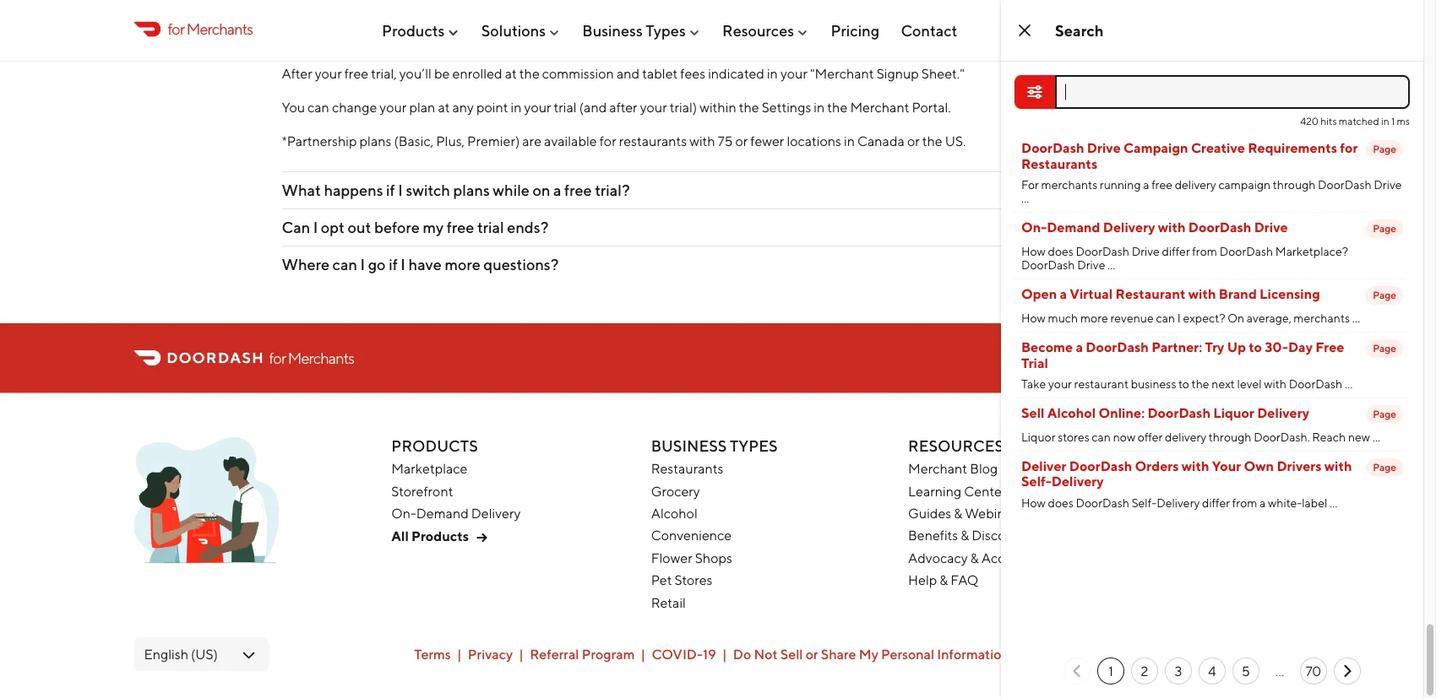 Task type: vqa. For each thing, say whether or not it's contained in the screenshot.
essential
no



Task type: locate. For each thing, give the bounding box(es) containing it.
from up open a virtual restaurant with brand licensing
[[1193, 245, 1218, 259]]

1 vertical spatial through
[[1209, 430, 1252, 444]]

business types link
[[583, 14, 701, 46]]

resources for resources
[[723, 21, 794, 39]]

… for deliver doordash orders with your own drivers with self-delivery
[[1330, 496, 1338, 510]]

does down deliver
[[1048, 496, 1074, 510]]

share
[[821, 647, 857, 663]]

or right canada
[[908, 133, 920, 149]]

1 inside button
[[1109, 664, 1114, 680]]

0 horizontal spatial types
[[646, 21, 686, 39]]

business inside business types restaurants grocery alcohol convenience flower shops pet stores retail
[[651, 437, 727, 455]]

1 vertical spatial for merchants
[[269, 349, 354, 367]]

convenience link
[[651, 528, 732, 544]]

1 horizontal spatial resources
[[909, 437, 1004, 455]]

1 vertical spatial demand
[[416, 506, 469, 522]]

from down own
[[1233, 496, 1258, 510]]

1 horizontal spatial plans
[[453, 181, 490, 199]]

0 horizontal spatial on-
[[392, 506, 416, 522]]

0 vertical spatial plans
[[360, 133, 392, 149]]

can right you
[[308, 99, 330, 115]]

1 right the go to previous page image
[[1109, 664, 1114, 680]]

self- inside deliver doordash orders with your own drivers with self-delivery
[[1022, 474, 1052, 490]]

1 vertical spatial delivery
[[1165, 430, 1207, 444]]

liquor down the next at the bottom right
[[1214, 405, 1255, 421]]

0 horizontal spatial restaurants
[[651, 461, 724, 477]]

1 vertical spatial more
[[1081, 311, 1109, 325]]

can down open a virtual restaurant with brand licensing link
[[1156, 311, 1176, 325]]

1 vertical spatial alcohol
[[651, 506, 698, 522]]

2 does from the top
[[1048, 496, 1074, 510]]

& down benefits & discounts 'link'
[[971, 550, 979, 566]]

more right have
[[445, 256, 481, 274]]

1 horizontal spatial become
[[1181, 350, 1232, 366]]

search
[[1056, 21, 1104, 39]]

with down reach
[[1325, 458, 1353, 474]]

0 vertical spatial more
[[445, 256, 481, 274]]

restaurant
[[1116, 286, 1186, 302]]

next
[[1212, 377, 1235, 391]]

how for open a virtual restaurant with brand licensing
[[1022, 311, 1046, 325]]

1 vertical spatial restaurants
[[651, 461, 724, 477]]

3 page from the top
[[1373, 290, 1397, 301]]

1 horizontal spatial for merchants
[[269, 349, 354, 367]]

facebook image
[[1216, 437, 1236, 457]]

1 horizontal spatial through
[[1273, 178, 1316, 192]]

where
[[282, 256, 330, 274]]

for inside doordash drive campaign creative requirements for restaurants
[[1340, 140, 1358, 156]]

doordash inside for merchants running a free delivery campaign through doordash drive …
[[1318, 178, 1372, 192]]

0 horizontal spatial alcohol
[[651, 506, 698, 522]]

chevron down image
[[1122, 180, 1142, 201], [1122, 218, 1142, 238]]

delivery down doordash drive campaign creative requirements for restaurants link
[[1175, 178, 1217, 192]]

0 horizontal spatial merchants
[[187, 20, 253, 38]]

i
[[398, 181, 403, 199], [313, 218, 318, 237], [360, 256, 365, 274], [401, 256, 406, 274], [1178, 311, 1181, 325]]

covid-19
[[652, 647, 716, 663]]

2023
[[1193, 647, 1225, 663]]

1 horizontal spatial restaurants
[[1022, 156, 1098, 172]]

before
[[374, 218, 420, 237]]

resources
[[723, 21, 794, 39], [909, 437, 1004, 455]]

0 horizontal spatial merchants
[[1042, 178, 1098, 192]]

0 horizontal spatial from
[[1193, 245, 1218, 259]]

0 horizontal spatial become
[[1022, 339, 1073, 355]]

to right up
[[1249, 339, 1262, 355]]

self- right center
[[1022, 474, 1052, 490]]

at left any
[[438, 99, 450, 115]]

restaurants up for
[[1022, 156, 1098, 172]]

1 vertical spatial does
[[1048, 496, 1074, 510]]

Search text field
[[1066, 83, 1390, 101]]

how does doordash drive differ from doordash marketplace? doordash drive …
[[1022, 245, 1349, 272]]

resources up indicated
[[723, 21, 794, 39]]

1 vertical spatial 1
[[1109, 664, 1114, 680]]

self- down orders on the bottom right of the page
[[1132, 496, 1157, 510]]

0 vertical spatial restaurants
[[1022, 156, 1098, 172]]

0 vertical spatial on-
[[1022, 219, 1047, 236]]

the down "merchant
[[828, 99, 848, 115]]

1 horizontal spatial self-
[[1132, 496, 1157, 510]]

restaurants
[[619, 133, 687, 149]]

if right go
[[389, 256, 398, 274]]

delivery
[[1175, 178, 1217, 192], [1165, 430, 1207, 444]]

delivery inside for merchants running a free delivery campaign through doordash drive …
[[1175, 178, 1217, 192]]

after
[[610, 99, 638, 115]]

fees
[[681, 65, 706, 81]]

1 horizontal spatial trial
[[554, 99, 577, 115]]

help & faq link
[[909, 573, 979, 589]]

ends?
[[507, 218, 549, 237]]

twitter link
[[1189, 437, 1209, 457]]

merchants up free
[[1294, 311, 1350, 325]]

online:
[[1099, 405, 1145, 421]]

requirements
[[1248, 140, 1338, 156]]

1 vertical spatial merchants
[[1294, 311, 1350, 325]]

delivery up chevron down image
[[1103, 219, 1156, 236]]

become inside become a doordash partner: try up to 30-day free trial
[[1022, 339, 1073, 355]]

how down the "open"
[[1022, 311, 1046, 325]]

1 chevron down image from the top
[[1122, 180, 1142, 201]]

point
[[477, 99, 508, 115]]

free down campaign in the right of the page
[[1152, 178, 1173, 192]]

demand
[[1047, 219, 1101, 236], [416, 506, 469, 522]]

1 how from the top
[[1022, 245, 1046, 259]]

0 vertical spatial business
[[583, 21, 643, 39]]

1 vertical spatial how
[[1022, 311, 1046, 325]]

with down twitter link
[[1182, 458, 1210, 474]]

doordash for merchants image
[[134, 437, 279, 573]]

a up much
[[1060, 286, 1067, 302]]

advocacy & access link
[[909, 550, 1024, 566]]

on
[[533, 181, 550, 199]]

alcohol up stores
[[1048, 405, 1096, 421]]

delivery up arrow right image on the bottom
[[471, 506, 521, 522]]

resources inside resources merchant blog learning center guides & webinars benefits & discounts advocacy & access help & faq
[[909, 437, 1004, 455]]

types inside business types restaurants grocery alcohol convenience flower shops pet stores retail
[[730, 437, 778, 455]]

1 page from the top
[[1373, 143, 1397, 155]]

in left canada
[[844, 133, 855, 149]]

business for business types
[[583, 21, 643, 39]]

you
[[282, 99, 305, 115]]

trial left (and on the top left of page
[[554, 99, 577, 115]]

a right try
[[1234, 350, 1241, 366]]

alcohol down grocery link
[[651, 506, 698, 522]]

i left expect?
[[1178, 311, 1181, 325]]

& down guides & webinars link
[[961, 528, 970, 544]]

delivery down stores
[[1052, 474, 1104, 490]]

day
[[1289, 339, 1313, 355]]

become for become a doordash partner: try up to 30-day free trial
[[1022, 339, 1073, 355]]

to down become a doordash partner: try up to 30-day free trial on the right of page
[[1179, 377, 1190, 391]]

enrolled
[[453, 65, 503, 81]]

business up after your free trial, you'll be enrolled at the commission and tablet fees indicated in your "merchant signup sheet."
[[583, 21, 643, 39]]

chevron down image up the on-demand delivery with doordash drive
[[1122, 180, 1142, 201]]

1 vertical spatial business
[[651, 437, 727, 455]]

blog
[[970, 461, 998, 477]]

a inside become a doordash partner: try up to 30-day free trial
[[1076, 339, 1083, 355]]

on-demand delivery with doordash drive
[[1022, 219, 1288, 236]]

0 vertical spatial 1
[[1392, 115, 1395, 127]]

brand
[[1219, 286, 1257, 302]]

i left have
[[401, 256, 406, 274]]

business up restaurants link on the bottom of the page
[[651, 437, 727, 455]]

0 vertical spatial demand
[[1047, 219, 1101, 236]]

drive down the on-demand delivery with doordash drive
[[1132, 245, 1160, 259]]

2 vertical spatial how
[[1022, 496, 1046, 510]]

0 horizontal spatial resources
[[723, 21, 794, 39]]

a left white-
[[1260, 496, 1266, 510]]

sell alcohol online: doordash liquor delivery link
[[1022, 405, 1310, 421]]

0 horizontal spatial sell
[[781, 647, 803, 663]]

2 page from the top
[[1373, 223, 1397, 235]]

privacy
[[468, 647, 513, 663]]

0 horizontal spatial to
[[1179, 377, 1190, 391]]

through
[[1273, 178, 1316, 192], [1209, 430, 1252, 444]]

advocacy
[[909, 550, 968, 566]]

page for become a doordash partner: try up to 30-day free trial
[[1373, 343, 1397, 355]]

merchant up canada
[[850, 99, 910, 115]]

happens
[[324, 181, 383, 199]]

5 page from the top
[[1373, 409, 1397, 420]]

partner
[[1244, 350, 1290, 366]]

open
[[1022, 286, 1057, 302]]

0 vertical spatial sell
[[1022, 405, 1045, 421]]

… inside for merchants running a free delivery campaign through doordash drive …
[[1022, 191, 1030, 205]]

sell
[[1022, 405, 1045, 421], [781, 647, 803, 663]]

2 chevron down image from the top
[[1122, 218, 1142, 238]]

0 vertical spatial merchants
[[187, 20, 253, 38]]

contact
[[901, 21, 958, 39]]

globe line button
[[1091, 15, 1131, 46]]

0 vertical spatial to
[[1249, 339, 1262, 355]]

commission
[[542, 65, 614, 81]]

does
[[1048, 245, 1074, 259], [1048, 496, 1074, 510]]

0 vertical spatial chevron down image
[[1122, 180, 1142, 201]]

0 horizontal spatial self-
[[1022, 474, 1052, 490]]

0 vertical spatial differ
[[1162, 245, 1190, 259]]

much
[[1048, 311, 1079, 325]]

referral program
[[530, 647, 635, 663]]

plans
[[360, 133, 392, 149], [453, 181, 490, 199]]

demand up the all products
[[416, 506, 469, 522]]

on- up "all"
[[392, 506, 416, 522]]

for
[[168, 20, 184, 38], [600, 133, 617, 149], [1340, 140, 1358, 156], [269, 349, 286, 367]]

merchants right for
[[1042, 178, 1098, 192]]

with left 75
[[690, 133, 716, 149]]

1 vertical spatial merchant
[[909, 461, 968, 477]]

switch
[[406, 181, 450, 199]]

products up marketplace
[[392, 437, 478, 455]]

0 vertical spatial does
[[1048, 245, 1074, 259]]

1 horizontal spatial liquor
[[1214, 405, 1255, 421]]

a right on
[[554, 181, 562, 199]]

1 button
[[1098, 658, 1125, 685]]

more down virtual
[[1081, 311, 1109, 325]]

1
[[1392, 115, 1395, 127], [1109, 664, 1114, 680]]

or
[[736, 133, 748, 149], [908, 133, 920, 149], [806, 647, 819, 663]]

storefront link
[[392, 483, 453, 499]]

a right running
[[1144, 178, 1150, 192]]

1 horizontal spatial business
[[651, 437, 727, 455]]

1 horizontal spatial merchants
[[288, 349, 354, 367]]

chevron down image for what happens if i switch plans while on a free trial?
[[1122, 180, 1142, 201]]

1 does from the top
[[1048, 245, 1074, 259]]

& down learning center link
[[954, 506, 963, 522]]

what
[[282, 181, 321, 199]]

doordash inside doordash drive campaign creative requirements for restaurants
[[1022, 140, 1085, 156]]

delivery
[[1103, 219, 1156, 236], [1258, 405, 1310, 421], [1052, 474, 1104, 490], [1157, 496, 1200, 510], [471, 506, 521, 522]]

1 horizontal spatial differ
[[1203, 496, 1231, 510]]

0 vertical spatial through
[[1273, 178, 1316, 192]]

0 vertical spatial how
[[1022, 245, 1046, 259]]

page for open a virtual restaurant with brand licensing
[[1373, 290, 1397, 301]]

learning
[[909, 483, 962, 499]]

0 vertical spatial merchants
[[1042, 178, 1098, 192]]

1 horizontal spatial types
[[730, 437, 778, 455]]

own
[[1244, 458, 1275, 474]]

stores
[[675, 573, 713, 589]]

restaurants link
[[651, 461, 724, 477]]

plans left while
[[453, 181, 490, 199]]

0 horizontal spatial at
[[438, 99, 450, 115]]

0 horizontal spatial for merchants
[[168, 20, 253, 38]]

1 vertical spatial sell
[[781, 647, 803, 663]]

restaurants inside business types restaurants grocery alcohol convenience flower shops pet stores retail
[[651, 461, 724, 477]]

how up the "open"
[[1022, 245, 1046, 259]]

drive up running
[[1087, 140, 1121, 156]]

your right the after
[[315, 65, 342, 81]]

new
[[1349, 430, 1371, 444]]

what happens if i switch plans while on a free trial?
[[282, 181, 630, 199]]

0 vertical spatial from
[[1193, 245, 1218, 259]]

0 vertical spatial liquor
[[1214, 405, 1255, 421]]

1 horizontal spatial alcohol
[[1048, 405, 1096, 421]]

a down much
[[1076, 339, 1083, 355]]

delivery for creative
[[1175, 178, 1217, 192]]

chevron down image for can i opt out before my free trial ends?
[[1122, 218, 1142, 238]]

does for on-
[[1048, 245, 1074, 259]]

business for business types restaurants grocery alcohol convenience flower shops pet stores retail
[[651, 437, 727, 455]]

the down the solutions link
[[520, 65, 540, 81]]

where can i go if i have more questions?
[[282, 256, 559, 274]]

center
[[964, 483, 1007, 499]]

doordash inside become a doordash partner: try up to 30-day free trial
[[1086, 339, 1149, 355]]

differ
[[1162, 245, 1190, 259], [1203, 496, 1231, 510]]

can left go
[[333, 256, 357, 274]]

page
[[1373, 143, 1397, 155], [1373, 223, 1397, 235], [1373, 290, 1397, 301], [1373, 343, 1397, 355], [1373, 409, 1397, 420], [1373, 462, 1397, 474]]

does up the "open"
[[1048, 245, 1074, 259]]

1 horizontal spatial 1
[[1392, 115, 1395, 127]]

available
[[544, 133, 597, 149]]

on-demand delivery link
[[392, 506, 521, 522]]

how
[[1022, 245, 1046, 259], [1022, 311, 1046, 325], [1022, 496, 1046, 510]]

sell right not
[[781, 647, 803, 663]]

0 horizontal spatial more
[[445, 256, 481, 274]]

0 horizontal spatial differ
[[1162, 245, 1190, 259]]

0 vertical spatial at
[[505, 65, 517, 81]]

6 page from the top
[[1373, 462, 1397, 474]]

1 vertical spatial to
[[1179, 377, 1190, 391]]

free
[[345, 65, 369, 81], [1152, 178, 1173, 192], [565, 181, 592, 199], [447, 218, 474, 237]]

partner:
[[1152, 339, 1203, 355]]

0 horizontal spatial trial
[[477, 218, 504, 237]]

1 vertical spatial resources
[[909, 437, 1004, 455]]

1 vertical spatial chevron down image
[[1122, 218, 1142, 238]]

differ down 'your'
[[1203, 496, 1231, 510]]

how down deliver
[[1022, 496, 1046, 510]]

3
[[1175, 664, 1183, 680]]

i left opt
[[313, 218, 318, 237]]

page for sell alcohol online: doordash liquor delivery
[[1373, 409, 1397, 420]]

1 horizontal spatial to
[[1249, 339, 1262, 355]]

from
[[1193, 245, 1218, 259], [1233, 496, 1258, 510]]

1 left the ms
[[1392, 115, 1395, 127]]

0 horizontal spatial 1
[[1109, 664, 1114, 680]]

3 how from the top
[[1022, 496, 1046, 510]]

arrow right image
[[472, 528, 492, 549]]

or right 75
[[736, 133, 748, 149]]

1 vertical spatial self-
[[1132, 496, 1157, 510]]

open a virtual restaurant with brand licensing
[[1022, 286, 1321, 302]]

delivery down sell alcohol online: doordash liquor delivery
[[1165, 430, 1207, 444]]

products down on-demand delivery link
[[412, 529, 469, 545]]

to inside become a doordash partner: try up to 30-day free trial
[[1249, 339, 1262, 355]]

1 vertical spatial at
[[438, 99, 450, 115]]

your up settings
[[781, 65, 808, 81]]

1 vertical spatial liquor
[[1022, 430, 1056, 444]]

drive down the ms
[[1374, 178, 1402, 192]]

the right the within
[[739, 99, 759, 115]]

1 horizontal spatial merchants
[[1294, 311, 1350, 325]]

1 vertical spatial types
[[730, 437, 778, 455]]

hits
[[1321, 115, 1337, 127]]

1 horizontal spatial more
[[1081, 311, 1109, 325]]

0 vertical spatial self-
[[1022, 474, 1052, 490]]

1 vertical spatial products
[[392, 437, 478, 455]]

ms
[[1397, 115, 1410, 127]]

0 vertical spatial if
[[386, 181, 395, 199]]

does for deliver
[[1048, 496, 1074, 510]]

does inside how does doordash drive differ from doordash marketplace? doordash drive …
[[1048, 245, 1074, 259]]

2 how from the top
[[1022, 311, 1046, 325]]

trial left ends?
[[477, 218, 504, 237]]

merchants inside for merchants running a free delivery campaign through doordash drive …
[[1042, 178, 1098, 192]]

chevron down image
[[1122, 255, 1142, 275]]

settings
[[762, 99, 812, 115]]

your
[[315, 65, 342, 81], [781, 65, 808, 81], [380, 99, 407, 115], [524, 99, 551, 115], [640, 99, 667, 115], [1049, 377, 1072, 391]]

420
[[1301, 115, 1319, 127]]

merchants inside 'for merchants' link
[[187, 20, 253, 38]]

products up you'll
[[382, 21, 445, 39]]

1 vertical spatial on-
[[392, 506, 416, 522]]

covid-
[[652, 647, 703, 663]]

& left faq
[[940, 573, 948, 589]]

through down requirements
[[1273, 178, 1316, 192]]

chevron down image up chevron down image
[[1122, 218, 1142, 238]]

linkedin image
[[1270, 437, 1290, 457]]

delivery inside "marketplace storefront on-demand delivery"
[[471, 506, 521, 522]]

4 page from the top
[[1373, 343, 1397, 355]]

campaign
[[1124, 140, 1189, 156]]

0 vertical spatial trial
[[554, 99, 577, 115]]

with up expect?
[[1189, 286, 1216, 302]]

… for become a doordash partner: try up to 30-day free trial
[[1345, 377, 1353, 391]]

privacy link
[[468, 647, 513, 663]]

plans left (basic,
[[360, 133, 392, 149]]

1 horizontal spatial from
[[1233, 496, 1258, 510]]

0 horizontal spatial through
[[1209, 430, 1252, 444]]

if right happens
[[386, 181, 395, 199]]

1 vertical spatial trial
[[477, 218, 504, 237]]

doordash inside deliver doordash orders with your own drivers with self-delivery
[[1070, 458, 1133, 474]]

your right take
[[1049, 377, 1072, 391]]

be
[[434, 65, 450, 81]]

business types
[[583, 21, 686, 39]]

how inside how does doordash drive differ from doordash marketplace? doordash drive …
[[1022, 245, 1046, 259]]

drive inside doordash drive campaign creative requirements for restaurants
[[1087, 140, 1121, 156]]

0 vertical spatial for merchants
[[168, 20, 253, 38]]

… inside how does doordash drive differ from doordash marketplace? doordash drive …
[[1108, 258, 1116, 272]]

demand inside "marketplace storefront on-demand delivery"
[[416, 506, 469, 522]]

types
[[646, 21, 686, 39], [730, 437, 778, 455]]

or left share
[[806, 647, 819, 663]]



Task type: describe. For each thing, give the bounding box(es) containing it.
become a doordash partner: try up to 30-day free trial
[[1022, 339, 1345, 371]]

take
[[1022, 377, 1046, 391]]

how for on-demand delivery with doordash drive
[[1022, 245, 1046, 259]]

page for deliver doordash orders with your own drivers with self-delivery
[[1373, 462, 1397, 474]]

alcohol link
[[651, 506, 698, 522]]

alcohol inside business types restaurants grocery alcohol convenience flower shops pet stores retail
[[651, 506, 698, 522]]

resources for resources merchant blog learning center guides & webinars benefits & discounts advocacy & access help & faq
[[909, 437, 1004, 455]]

terms link
[[414, 647, 451, 663]]

drive up marketplace?
[[1255, 219, 1288, 236]]

0 vertical spatial alcohol
[[1048, 405, 1096, 421]]

restaurant
[[1075, 377, 1129, 391]]

for
[[1022, 178, 1039, 192]]

with up how does doordash drive differ from doordash marketplace? doordash drive …
[[1158, 219, 1186, 236]]

1 vertical spatial if
[[389, 256, 398, 274]]

average,
[[1247, 311, 1292, 325]]

1 vertical spatial merchants
[[288, 349, 354, 367]]

all
[[392, 529, 409, 545]]

for merchants running a free delivery campaign through doordash drive …
[[1022, 178, 1402, 205]]

guides & webinars link
[[909, 506, 1023, 522]]

… for sell alcohol online: doordash liquor delivery
[[1373, 430, 1381, 444]]

free
[[1316, 339, 1345, 355]]

globe line image
[[1091, 20, 1111, 41]]

take your restaurant business to the next level with doordash …
[[1022, 377, 1353, 391]]

trial?
[[595, 181, 630, 199]]

free right my
[[447, 218, 474, 237]]

filters button
[[1015, 75, 1056, 109]]

reach
[[1313, 430, 1346, 444]]

shops
[[695, 550, 733, 566]]

drive up virtual
[[1078, 258, 1106, 272]]

in right indicated
[[767, 65, 778, 81]]

and
[[617, 65, 640, 81]]

through inside for merchants running a free delivery campaign through doordash drive …
[[1273, 178, 1316, 192]]

0 horizontal spatial or
[[736, 133, 748, 149]]

differ inside how does doordash drive differ from doordash marketplace? doordash drive …
[[1162, 245, 1190, 259]]

premier)
[[467, 133, 520, 149]]

try
[[1206, 339, 1225, 355]]

how for deliver doordash orders with your own drivers with self-delivery
[[1022, 496, 1046, 510]]

on- inside "marketplace storefront on-demand delivery"
[[392, 506, 416, 522]]

delivery for doordash
[[1165, 430, 1207, 444]]

free inside for merchants running a free delivery campaign through doordash drive …
[[1152, 178, 1173, 192]]

delivery up the doordash.
[[1258, 405, 1310, 421]]

benefits
[[909, 528, 959, 544]]

types for business types restaurants grocery alcohol convenience flower shops pet stores retail
[[730, 437, 778, 455]]

white-
[[1269, 496, 1302, 510]]

revenue
[[1111, 311, 1154, 325]]

3 button
[[1165, 658, 1192, 685]]

facebook link
[[1216, 437, 1236, 457]]

now
[[1114, 430, 1136, 444]]

for merchants link
[[134, 18, 253, 40]]

become a doordash partner: try up to 30-day free trial link
[[1022, 339, 1360, 371]]

… for doordash drive campaign creative requirements for restaurants
[[1022, 191, 1030, 205]]

trial)
[[670, 99, 697, 115]]

retail
[[651, 595, 686, 611]]

all products
[[392, 529, 469, 545]]

filters image
[[1025, 82, 1045, 102]]

i left switch
[[398, 181, 403, 199]]

0 horizontal spatial plans
[[360, 133, 392, 149]]

while
[[493, 181, 530, 199]]

1 vertical spatial from
[[1233, 496, 1258, 510]]

1 horizontal spatial at
[[505, 65, 517, 81]]

stores
[[1058, 430, 1090, 444]]

expect?
[[1183, 311, 1226, 325]]

1 horizontal spatial on-
[[1022, 219, 1047, 236]]

flower
[[651, 550, 693, 566]]

go to previous page image
[[1067, 662, 1088, 682]]

become a partner link
[[1181, 350, 1290, 366]]

portal.
[[912, 99, 951, 115]]

1 horizontal spatial sell
[[1022, 405, 1045, 421]]

can i opt out before my free trial ends?
[[282, 218, 549, 237]]

30-
[[1265, 339, 1289, 355]]

virtual
[[1070, 286, 1113, 302]]

benefits & discounts link
[[909, 528, 1032, 544]]

delivery down deliver doordash orders with your own drivers with self-delivery
[[1157, 496, 1200, 510]]

free left trial,
[[345, 65, 369, 81]]

instagram image
[[1243, 437, 1263, 457]]

0 horizontal spatial liquor
[[1022, 430, 1056, 444]]

go to next page image
[[1338, 662, 1358, 682]]

pet
[[651, 573, 672, 589]]

in left the ms
[[1382, 115, 1390, 127]]

types for business types
[[646, 21, 686, 39]]

your
[[1213, 458, 1242, 474]]

©
[[1178, 647, 1190, 663]]

*partnership plans (basic, plus, premier) are available for restaurants with 75 or fewer locations in canada or the us.
[[282, 133, 966, 149]]

1 vertical spatial differ
[[1203, 496, 1231, 510]]

personal
[[881, 647, 935, 663]]

the left us.
[[923, 133, 943, 149]]

1 horizontal spatial or
[[806, 647, 819, 663]]

pricing
[[831, 21, 880, 39]]

2 vertical spatial products
[[412, 529, 469, 545]]

tablet
[[642, 65, 678, 81]]

faq
[[951, 573, 979, 589]]

deliver doordash orders with your own drivers with self-delivery link
[[1022, 458, 1360, 490]]

licensing
[[1260, 286, 1321, 302]]

your up are
[[524, 99, 551, 115]]

are
[[523, 133, 542, 149]]

my
[[859, 647, 879, 663]]

can left now
[[1092, 430, 1111, 444]]

in right "point"
[[511, 99, 522, 115]]

… for open a virtual restaurant with brand licensing
[[1353, 311, 1361, 325]]

twitter image
[[1189, 437, 1209, 457]]

drive inside for merchants running a free delivery campaign through doordash drive …
[[1374, 178, 1402, 192]]

...
[[1276, 664, 1285, 680]]

1 horizontal spatial demand
[[1047, 219, 1101, 236]]

you'll
[[400, 65, 432, 81]]

1 vertical spatial plans
[[453, 181, 490, 199]]

marketplace
[[392, 461, 468, 477]]

i left go
[[360, 256, 365, 274]]

help
[[909, 573, 937, 589]]

your left trial) at top left
[[640, 99, 667, 115]]

2 horizontal spatial or
[[908, 133, 920, 149]]

opt
[[321, 218, 345, 237]]

close image
[[1015, 20, 1035, 41]]

with right "level" at the right
[[1265, 377, 1287, 391]]

page for doordash drive campaign creative requirements for restaurants
[[1373, 143, 1397, 155]]

the left the next at the bottom right
[[1192, 377, 1210, 391]]

covid-19 link
[[652, 647, 716, 663]]

page for on-demand delivery with doordash drive
[[1373, 223, 1397, 235]]

how does doordash self-delivery differ from a white-label …
[[1022, 496, 1338, 510]]

merchant inside resources merchant blog learning center guides & webinars benefits & discounts advocacy & access help & faq
[[909, 461, 968, 477]]

trial,
[[371, 65, 397, 81]]

storefront
[[392, 483, 453, 499]]

70
[[1306, 664, 1322, 680]]

become a partner
[[1181, 350, 1290, 366]]

restaurants inside doordash drive campaign creative requirements for restaurants
[[1022, 156, 1098, 172]]

canada
[[858, 133, 905, 149]]

free left trial?
[[565, 181, 592, 199]]

liquor stores can now offer delivery through doordash. reach new …
[[1022, 430, 1381, 444]]

discounts
[[972, 528, 1032, 544]]

resources link
[[723, 14, 810, 46]]

on-demand delivery with doordash drive link
[[1022, 219, 1288, 236]]

from inside how does doordash drive differ from doordash marketplace? doordash drive …
[[1193, 245, 1218, 259]]

75
[[718, 133, 733, 149]]

merchant blog link
[[909, 461, 998, 477]]

in right settings
[[814, 99, 825, 115]]

… for on-demand delivery with doordash drive
[[1108, 258, 1116, 272]]

0 vertical spatial merchant
[[850, 99, 910, 115]]

level
[[1238, 377, 1262, 391]]

0 vertical spatial products
[[382, 21, 445, 39]]

a inside for merchants running a free delivery campaign through doordash drive …
[[1144, 178, 1150, 192]]

delivery inside deliver doordash orders with your own drivers with self-delivery
[[1052, 474, 1104, 490]]

your left plan
[[380, 99, 407, 115]]

marketplace link
[[392, 461, 468, 477]]

become for become a partner
[[1181, 350, 1232, 366]]

5 button
[[1233, 658, 1260, 685]]



